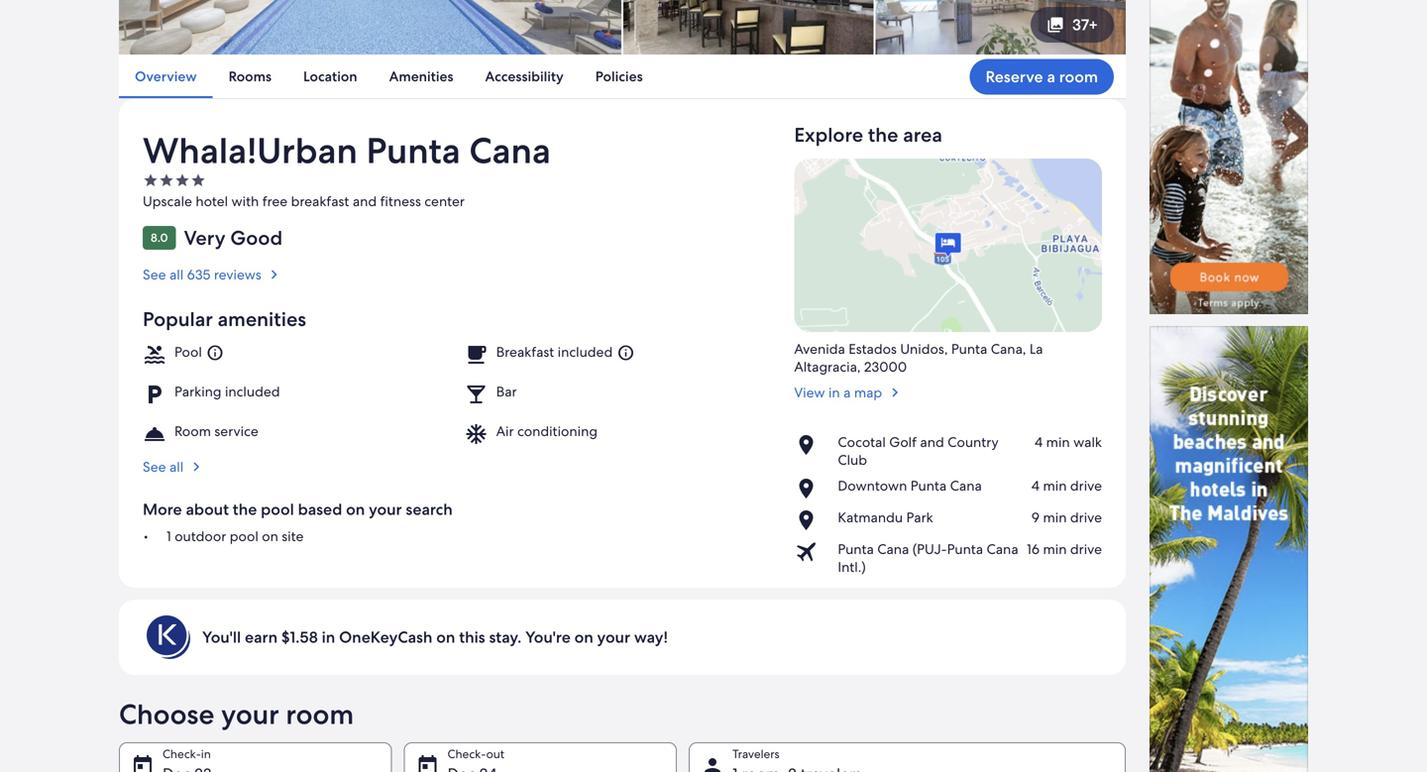 Task type: describe. For each thing, give the bounding box(es) containing it.
punta up park
[[911, 477, 947, 495]]

avenida estados unidos, punta cana, la altagracia, 23000
[[794, 340, 1043, 376]]

choose
[[119, 696, 215, 732]]

map image
[[794, 159, 1102, 332]]

see all 635 reviews button
[[143, 258, 771, 283]]

explore the area
[[794, 122, 943, 148]]

0 horizontal spatial in
[[322, 627, 335, 648]]

min for 4 min walk
[[1047, 433, 1070, 451]]

breakfast
[[291, 192, 349, 210]]

upscale hotel with free breakfast and fitness center
[[143, 192, 465, 210]]

breakfast included button
[[496, 343, 635, 363]]

and inside cocotal golf and country club
[[920, 433, 945, 451]]

reserve a room button
[[970, 59, 1114, 95]]

room service
[[174, 422, 259, 440]]

earn
[[245, 627, 278, 648]]

2 xsmall image from the left
[[190, 172, 206, 188]]

1 vertical spatial pool
[[230, 527, 259, 545]]

medium image for view in a map
[[886, 383, 904, 401]]

medium image
[[188, 458, 205, 476]]

breakfast
[[496, 343, 554, 361]]

stay.
[[489, 627, 522, 648]]

popular
[[143, 306, 213, 332]]

all for see all 635 reviews
[[170, 266, 184, 283]]

onekeycash
[[339, 627, 433, 648]]

leading image
[[1047, 16, 1065, 34]]

0 vertical spatial the
[[868, 122, 899, 148]]

popular location image for katmandu
[[794, 508, 830, 532]]

hotel
[[196, 192, 228, 210]]

location link
[[287, 55, 373, 98]]

room
[[174, 422, 211, 440]]

0 vertical spatial your
[[369, 499, 402, 520]]

you'll
[[202, 627, 241, 648]]

amenities
[[389, 67, 454, 85]]

4 for 4 min drive
[[1032, 477, 1040, 495]]

policies
[[596, 67, 643, 85]]

bar
[[496, 382, 517, 400]]

cana down accessibility link
[[469, 127, 551, 174]]

popular location image
[[794, 477, 830, 500]]

drive for 9 min drive
[[1071, 508, 1102, 526]]

view in a map
[[794, 383, 883, 401]]

overview
[[135, 67, 197, 85]]

on right based on the bottom left of the page
[[346, 499, 365, 520]]

very
[[184, 225, 226, 251]]

whala!urban
[[143, 127, 358, 174]]

drive for 4 min drive
[[1071, 477, 1102, 495]]

outdoor pool image
[[119, 0, 622, 55]]

lobby image
[[876, 0, 1126, 55]]

fitness
[[380, 192, 421, 210]]

theme default image
[[617, 344, 635, 362]]

see for see all 635 reviews
[[143, 266, 166, 283]]

location
[[303, 67, 358, 85]]

16
[[1027, 540, 1040, 558]]

4 min drive
[[1032, 477, 1102, 495]]

punta up fitness
[[366, 127, 461, 174]]

cana,
[[991, 340, 1027, 358]]

policies link
[[580, 55, 659, 98]]

rooms link
[[213, 55, 287, 98]]

club
[[838, 451, 867, 469]]

air
[[496, 422, 514, 440]]

4 min walk
[[1035, 433, 1102, 451]]

center
[[425, 192, 465, 210]]

very good
[[184, 225, 283, 251]]

1 xsmall image from the left
[[143, 172, 159, 188]]

la
[[1030, 340, 1043, 358]]

park
[[907, 508, 934, 526]]

amenities
[[218, 306, 306, 332]]

9 min drive
[[1032, 508, 1102, 526]]

about
[[186, 499, 229, 520]]

cana left 16 on the right bottom of the page
[[987, 540, 1019, 558]]

9
[[1032, 508, 1040, 526]]

popular location image for cocotal
[[794, 433, 830, 457]]

2 xsmall image from the left
[[174, 172, 190, 188]]

cana down katmandu park
[[878, 540, 909, 558]]

23000
[[864, 358, 907, 376]]

1
[[167, 527, 171, 545]]

air conditioning
[[496, 422, 598, 440]]

1 xsmall image from the left
[[159, 172, 174, 188]]

avenida
[[794, 340, 845, 358]]

room for reserve a room
[[1060, 66, 1098, 87]]

list containing cocotal golf and country club
[[794, 433, 1102, 576]]

katmandu
[[838, 508, 903, 526]]

$1.58
[[281, 627, 318, 648]]

1 outdoor pool on site list item
[[143, 527, 771, 545]]

included for breakfast included
[[558, 343, 613, 361]]

parking
[[174, 382, 222, 400]]

see all
[[143, 458, 184, 476]]

choose your room
[[119, 696, 354, 732]]

min for 9 min drive
[[1043, 508, 1067, 526]]

map
[[854, 383, 883, 401]]

on right you're
[[575, 627, 594, 648]]

site
[[282, 527, 304, 545]]

punta inside the avenida estados unidos, punta cana, la altagracia, 23000
[[952, 340, 988, 358]]



Task type: locate. For each thing, give the bounding box(es) containing it.
cocotal
[[838, 433, 886, 451]]

included inside button
[[558, 343, 613, 361]]

xsmall image
[[159, 172, 174, 188], [190, 172, 206, 188]]

min inside the punta cana (puj-punta cana intl.) 16 min drive
[[1043, 540, 1067, 558]]

more about the pool based on your search
[[143, 499, 453, 520]]

drive up 9 min drive
[[1071, 477, 1102, 495]]

katmandu park
[[838, 508, 934, 526]]

on
[[346, 499, 365, 520], [262, 527, 278, 545], [436, 627, 455, 648], [575, 627, 594, 648]]

and left fitness
[[353, 192, 377, 210]]

1 vertical spatial included
[[225, 382, 280, 400]]

punta
[[366, 127, 461, 174], [952, 340, 988, 358], [911, 477, 947, 495], [838, 540, 874, 558], [947, 540, 984, 558]]

and
[[353, 192, 377, 210], [920, 433, 945, 451]]

4
[[1035, 433, 1043, 451], [1032, 477, 1040, 495]]

cocotal golf and country club
[[838, 433, 999, 469]]

accessibility link
[[469, 55, 580, 98]]

pool
[[174, 343, 202, 361]]

see
[[143, 266, 166, 283], [143, 458, 166, 476]]

0 vertical spatial drive
[[1071, 477, 1102, 495]]

1 see from the top
[[143, 266, 166, 283]]

2 horizontal spatial your
[[597, 627, 631, 648]]

intl.)
[[838, 558, 866, 576]]

popular location image up airport image
[[794, 508, 830, 532]]

0 vertical spatial and
[[353, 192, 377, 210]]

all left 635
[[170, 266, 184, 283]]

area
[[903, 122, 943, 148]]

more
[[143, 499, 182, 520]]

room inside button
[[1060, 66, 1098, 87]]

37+ button
[[1031, 7, 1114, 43]]

view
[[794, 383, 825, 401]]

0 vertical spatial in
[[829, 383, 840, 401]]

with
[[232, 192, 259, 210]]

theme default image
[[206, 344, 224, 362]]

2 see from the top
[[143, 458, 166, 476]]

4 for 4 min walk
[[1035, 433, 1043, 451]]

explore
[[794, 122, 864, 148]]

list
[[119, 55, 1126, 98], [794, 433, 1102, 576]]

country
[[948, 433, 999, 451]]

1 horizontal spatial and
[[920, 433, 945, 451]]

altagracia,
[[794, 358, 861, 376]]

search
[[406, 499, 453, 520]]

1 horizontal spatial room
[[1060, 66, 1098, 87]]

all left medium icon
[[170, 458, 184, 476]]

0 vertical spatial 4
[[1035, 433, 1043, 451]]

this
[[459, 627, 485, 648]]

see all 635 reviews
[[143, 266, 261, 283]]

drive inside the punta cana (puj-punta cana intl.) 16 min drive
[[1071, 540, 1102, 558]]

parking included
[[174, 382, 280, 400]]

xsmall image up hotel
[[190, 172, 206, 188]]

very good element
[[184, 225, 283, 251]]

1 vertical spatial drive
[[1071, 508, 1102, 526]]

your left way!
[[597, 627, 631, 648]]

service
[[214, 422, 259, 440]]

0 horizontal spatial room
[[286, 696, 354, 732]]

3 drive from the top
[[1071, 540, 1102, 558]]

in right view
[[829, 383, 840, 401]]

good
[[230, 225, 283, 251]]

0 horizontal spatial a
[[844, 383, 851, 401]]

the
[[868, 122, 899, 148], [233, 499, 257, 520]]

a inside view in a map button
[[844, 383, 851, 401]]

0 horizontal spatial the
[[233, 499, 257, 520]]

all
[[170, 266, 184, 283], [170, 458, 184, 476]]

medium image inside view in a map button
[[886, 383, 904, 401]]

drive down "4 min drive" in the right bottom of the page
[[1071, 508, 1102, 526]]

1 horizontal spatial pool
[[261, 499, 294, 520]]

punta left 16 on the right bottom of the page
[[947, 540, 984, 558]]

1 outdoor pool on site
[[167, 527, 304, 545]]

a right reserve on the right top of page
[[1047, 66, 1056, 87]]

drive down 9 min drive
[[1071, 540, 1102, 558]]

0 vertical spatial pool
[[261, 499, 294, 520]]

4 up 9
[[1032, 477, 1040, 495]]

you're
[[525, 627, 571, 648]]

pool up site
[[261, 499, 294, 520]]

0 horizontal spatial xsmall image
[[143, 172, 159, 188]]

4 left walk
[[1035, 433, 1043, 451]]

breakfast included
[[496, 343, 613, 361]]

punta left cana,
[[952, 340, 988, 358]]

1 vertical spatial list
[[794, 433, 1102, 576]]

punta down 'katmandu'
[[838, 540, 874, 558]]

whala!urban punta cana
[[143, 127, 551, 174]]

min
[[1047, 433, 1070, 451], [1043, 477, 1067, 495], [1043, 508, 1067, 526], [1043, 540, 1067, 558]]

1 all from the top
[[170, 266, 184, 283]]

your down earn
[[221, 696, 279, 732]]

xsmall image up upscale
[[159, 172, 174, 188]]

outdoor
[[175, 527, 226, 545]]

1 vertical spatial your
[[597, 627, 631, 648]]

on left the this
[[436, 627, 455, 648]]

2 drive from the top
[[1071, 508, 1102, 526]]

downtown
[[838, 477, 907, 495]]

0 vertical spatial a
[[1047, 66, 1056, 87]]

popular location image left club
[[794, 433, 830, 457]]

downtown punta cana
[[838, 477, 982, 495]]

1 drive from the top
[[1071, 477, 1102, 495]]

1 horizontal spatial medium image
[[886, 383, 904, 401]]

reserve
[[986, 66, 1044, 87]]

1 vertical spatial in
[[322, 627, 335, 648]]

included
[[558, 343, 613, 361], [225, 382, 280, 400]]

2 popular location image from the top
[[794, 508, 830, 532]]

min for 4 min drive
[[1043, 477, 1067, 495]]

cana
[[469, 127, 551, 174], [950, 477, 982, 495], [878, 540, 909, 558], [987, 540, 1019, 558]]

way!
[[634, 627, 668, 648]]

1 vertical spatial see
[[143, 458, 166, 476]]

2 vertical spatial your
[[221, 696, 279, 732]]

2 all from the top
[[170, 458, 184, 476]]

see down '8.0'
[[143, 266, 166, 283]]

1 vertical spatial and
[[920, 433, 945, 451]]

pool
[[261, 499, 294, 520], [230, 527, 259, 545]]

medium image right reviews
[[265, 266, 283, 283]]

1 vertical spatial medium image
[[886, 383, 904, 401]]

the left area
[[868, 122, 899, 148]]

popular location image
[[794, 433, 830, 457], [794, 508, 830, 532]]

0 vertical spatial included
[[558, 343, 613, 361]]

based
[[298, 499, 342, 520]]

view in a map button
[[794, 376, 1102, 401]]

in inside view in a map button
[[829, 383, 840, 401]]

0 horizontal spatial medium image
[[265, 266, 283, 283]]

rooms
[[229, 67, 272, 85]]

0 vertical spatial see
[[143, 266, 166, 283]]

0 vertical spatial medium image
[[265, 266, 283, 283]]

medium image
[[265, 266, 283, 283], [886, 383, 904, 401]]

1 vertical spatial a
[[844, 383, 851, 401]]

reserve a room
[[986, 66, 1098, 87]]

accessibility
[[485, 67, 564, 85]]

min left walk
[[1047, 433, 1070, 451]]

0 vertical spatial popular location image
[[794, 433, 830, 457]]

0 horizontal spatial your
[[221, 696, 279, 732]]

0 vertical spatial list
[[119, 55, 1126, 98]]

0 horizontal spatial included
[[225, 382, 280, 400]]

included for parking included
[[225, 382, 280, 400]]

amenities link
[[373, 55, 469, 98]]

1 vertical spatial the
[[233, 499, 257, 520]]

1 horizontal spatial in
[[829, 383, 840, 401]]

min up 9 min drive
[[1043, 477, 1067, 495]]

min right 9
[[1043, 508, 1067, 526]]

cana down 'country'
[[950, 477, 982, 495]]

conditioning
[[517, 422, 598, 440]]

0 horizontal spatial pool
[[230, 527, 259, 545]]

room down $1.58
[[286, 696, 354, 732]]

the up 1 outdoor pool on site
[[233, 499, 257, 520]]

unidos,
[[900, 340, 948, 358]]

min right 16 on the right bottom of the page
[[1043, 540, 1067, 558]]

a left map
[[844, 383, 851, 401]]

1 vertical spatial 4
[[1032, 477, 1040, 495]]

airport image
[[794, 540, 830, 564]]

list containing overview
[[119, 55, 1126, 98]]

see for see all
[[143, 458, 166, 476]]

see left medium icon
[[143, 458, 166, 476]]

medium image for see all 635 reviews
[[265, 266, 283, 283]]

your
[[369, 499, 402, 520], [597, 627, 631, 648], [221, 696, 279, 732]]

1 vertical spatial room
[[286, 696, 354, 732]]

37+
[[1073, 14, 1098, 35]]

1 horizontal spatial the
[[868, 122, 899, 148]]

golf
[[889, 433, 917, 451]]

2 vertical spatial drive
[[1071, 540, 1102, 558]]

0 horizontal spatial and
[[353, 192, 377, 210]]

635
[[187, 266, 211, 283]]

room for choose your room
[[286, 696, 354, 732]]

estados
[[849, 340, 897, 358]]

1 horizontal spatial included
[[558, 343, 613, 361]]

punta cana (puj-punta cana intl.) 16 min drive
[[838, 540, 1102, 576]]

medium image inside see all 635 reviews button
[[265, 266, 283, 283]]

overview link
[[119, 55, 213, 98]]

in right $1.58
[[322, 627, 335, 648]]

upscale
[[143, 192, 192, 210]]

on left site
[[262, 527, 278, 545]]

xsmall image
[[143, 172, 159, 188], [174, 172, 190, 188]]

1 vertical spatial popular location image
[[794, 508, 830, 532]]

pool right "outdoor" on the left of page
[[230, 527, 259, 545]]

reviews
[[214, 266, 261, 283]]

0 horizontal spatial xsmall image
[[159, 172, 174, 188]]

you'll earn $1.58 in onekeycash on this stay. you're on your way!
[[202, 627, 668, 648]]

walk
[[1074, 433, 1102, 451]]

a
[[1047, 66, 1056, 87], [844, 383, 851, 401]]

1 vertical spatial all
[[170, 458, 184, 476]]

(puj-
[[913, 540, 947, 558]]

in
[[829, 383, 840, 401], [322, 627, 335, 648]]

see all button
[[143, 446, 771, 476]]

all for see all
[[170, 458, 184, 476]]

and right golf
[[920, 433, 945, 451]]

medium image right map
[[886, 383, 904, 401]]

your left search
[[369, 499, 402, 520]]

1 horizontal spatial xsmall image
[[174, 172, 190, 188]]

drive
[[1071, 477, 1102, 495], [1071, 508, 1102, 526], [1071, 540, 1102, 558]]

0 vertical spatial all
[[170, 266, 184, 283]]

included left theme default icon
[[558, 343, 613, 361]]

room down 37+ button
[[1060, 66, 1098, 87]]

free
[[262, 192, 288, 210]]

1 horizontal spatial a
[[1047, 66, 1056, 87]]

terrace/patio image
[[624, 0, 874, 55]]

included up service at bottom
[[225, 382, 280, 400]]

1 horizontal spatial your
[[369, 499, 402, 520]]

0 vertical spatial room
[[1060, 66, 1098, 87]]

a inside reserve a room button
[[1047, 66, 1056, 87]]

1 horizontal spatial xsmall image
[[190, 172, 206, 188]]

1 popular location image from the top
[[794, 433, 830, 457]]



Task type: vqa. For each thing, say whether or not it's contained in the screenshot.
Los Angeles Flights image
no



